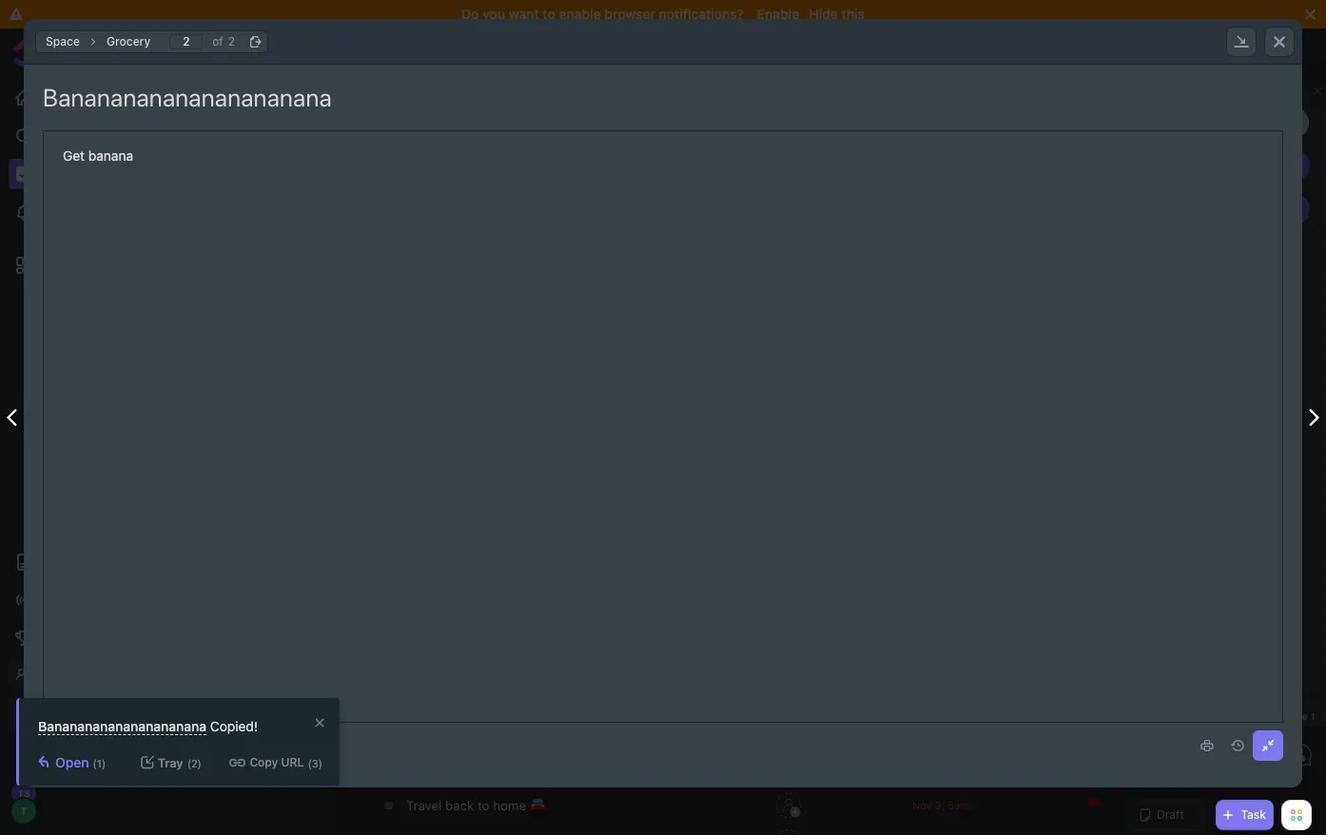Task type: locate. For each thing, give the bounding box(es) containing it.
you
[[482, 6, 505, 22]]

space inside 'task locations' element
[[46, 34, 80, 48]]

space
[[46, 34, 80, 48], [110, 145, 147, 160]]

have
[[190, 38, 215, 52]]

create
[[389, 38, 423, 52]]

to right how
[[375, 38, 385, 52]]

do you want to enable browser notifications? enable hide this
[[461, 6, 865, 22]]

copied!
[[210, 718, 258, 734]]

open (1)
[[55, 754, 106, 770]]

url
[[281, 755, 304, 770]]

Set task position in this List number field
[[170, 34, 203, 49]]

1 vertical spatial hide
[[1286, 711, 1308, 722]]

(2)
[[187, 757, 202, 769]]

1 horizontal spatial 1
[[1310, 711, 1315, 722]]

spaces link
[[49, 80, 110, 96]]

travel back to home 🚘 link
[[401, 790, 708, 822]]

favorites up the spaces
[[64, 39, 122, 52]]

grocery
[[106, 34, 151, 48]]

0 horizontal spatial space
[[46, 34, 80, 48]]

0 vertical spatial hide
[[809, 6, 838, 22]]

banananananananananana
[[43, 83, 332, 111], [38, 718, 207, 734]]

to right back
[[477, 798, 489, 813]]

0 vertical spatial to
[[543, 6, 555, 22]]

0 vertical spatial 1
[[1291, 175, 1296, 186]]

get banana
[[63, 147, 133, 163]]

search
[[387, 126, 425, 140]]

share button
[[1162, 122, 1219, 145]]

any
[[219, 38, 238, 52]]

1 vertical spatial 1
[[1310, 711, 1315, 722]]

banananananananananana inside dialog
[[43, 83, 332, 111]]

1 vertical spatial banananananananananana
[[38, 718, 207, 734]]

0 vertical spatial space
[[46, 34, 80, 48]]

1 vertical spatial to
[[375, 38, 385, 52]]

1 vertical spatial space link
[[110, 138, 308, 168]]

tray
[[158, 755, 183, 770]]

1
[[1291, 175, 1296, 186], [1310, 711, 1315, 722]]

learn how to create one link
[[316, 38, 446, 52]]

publish approved ads ⚒️ link
[[401, 753, 708, 786]]

banananananananananana up (1)
[[38, 718, 207, 734]]

0 horizontal spatial space link
[[36, 30, 89, 53]]

browser
[[604, 6, 655, 22]]

1 horizontal spatial space
[[110, 145, 147, 160]]

1 for jm
[[1291, 175, 1296, 186]]

1 inside the "jm 1 ts"
[[1291, 175, 1296, 186]]

0 vertical spatial banananananananananana
[[43, 83, 332, 111]]

favorites right 2
[[241, 38, 289, 52]]

ads
[[513, 762, 534, 777]]

jm 1 ts
[[1287, 160, 1300, 215]]

space down everything
[[110, 145, 147, 160]]

publish
[[406, 762, 450, 777]]

space link
[[36, 30, 89, 53], [110, 138, 308, 168]]

back
[[445, 798, 474, 813]]

to
[[543, 6, 555, 22], [375, 38, 385, 52], [477, 798, 489, 813]]

space up spaces link
[[46, 34, 80, 48]]

0 horizontal spatial favorites
[[64, 39, 122, 52]]

0 horizontal spatial 1
[[1291, 175, 1296, 186]]

0 vertical spatial space link
[[36, 30, 89, 53]]

you
[[136, 38, 156, 52]]

everything
[[89, 113, 153, 128]]

approved
[[453, 762, 509, 777]]

1 horizontal spatial to
[[477, 798, 489, 813]]

banananananananananana down don't
[[43, 83, 332, 111]]

space link down 'everything' link at the left top
[[110, 138, 308, 168]]

hide
[[809, 6, 838, 22], [1286, 711, 1308, 722]]

2
[[228, 34, 235, 48]]

travel back to home 🚘
[[406, 798, 546, 813]]

space link up spaces link
[[36, 30, 89, 53]]

get
[[63, 147, 85, 163]]

favorites
[[241, 38, 289, 52], [64, 39, 122, 52]]

of
[[212, 34, 223, 48]]

banananananananananana copied!
[[38, 718, 258, 734]]

notifications?
[[659, 6, 744, 22]]

to right want
[[543, 6, 555, 22]]

27
[[1287, 131, 1299, 143]]

copy url (3)
[[250, 755, 322, 770]]



Task type: describe. For each thing, give the bounding box(es) containing it.
Search tasks... text field
[[387, 120, 545, 147]]

banananananananananana dialog
[[24, 19, 1302, 788]]

1 horizontal spatial space link
[[110, 138, 308, 168]]

(1)
[[93, 757, 106, 769]]

assignees
[[1093, 128, 1145, 140]]

want
[[509, 6, 539, 22]]

everything link
[[49, 106, 332, 136]]

⚒️
[[537, 762, 554, 777]]

banananananananananana for banananananananananana copied!
[[38, 718, 207, 734]]

learn
[[316, 38, 346, 52]]

of 2
[[212, 34, 235, 48]]

banana
[[88, 147, 133, 163]]

0 horizontal spatial to
[[375, 38, 385, 52]]

travel
[[406, 798, 442, 813]]

one
[[426, 38, 446, 52]]

jm
[[1287, 160, 1300, 171]]

1 horizontal spatial favorites
[[241, 38, 289, 52]]

yet.
[[293, 38, 313, 52]]

(3)
[[308, 757, 322, 769]]

1 horizontal spatial hide
[[1286, 711, 1308, 722]]

copy
[[250, 755, 278, 770]]

spaces
[[64, 80, 110, 96]]

tray (2)
[[158, 755, 202, 770]]

enable
[[559, 6, 601, 22]]

2 horizontal spatial to
[[543, 6, 555, 22]]

space link inside 'task locations' element
[[36, 30, 89, 53]]

me button
[[1027, 122, 1070, 145]]

minimize task image
[[1234, 35, 1249, 48]]

open
[[55, 754, 89, 770]]

0 horizontal spatial hide
[[809, 6, 838, 22]]

how
[[349, 38, 371, 52]]

hide 1
[[1286, 711, 1315, 722]]

this
[[841, 6, 865, 22]]

enable
[[757, 6, 799, 22]]

1 vertical spatial space
[[110, 145, 147, 160]]

publish approved ads ⚒️
[[406, 762, 554, 777]]

search tasks...
[[387, 126, 466, 140]]

1 for hide
[[1310, 711, 1315, 722]]

home
[[493, 798, 526, 813]]

do
[[461, 6, 479, 22]]

assignees button
[[1070, 122, 1153, 145]]

🚘
[[530, 798, 546, 813]]

grocery link
[[97, 30, 160, 53]]

me
[[1047, 128, 1063, 140]]

task
[[1241, 808, 1266, 822]]

2 vertical spatial to
[[477, 798, 489, 813]]

task locations element
[[24, 19, 1302, 65]]

you don't have any favorites yet. learn how to create one
[[136, 38, 446, 52]]

share
[[1184, 128, 1214, 140]]

don't
[[159, 38, 187, 52]]

banananananananananana for banananananananananana
[[43, 83, 332, 111]]

tasks...
[[428, 126, 466, 140]]

ts
[[1288, 204, 1300, 215]]



Task type: vqa. For each thing, say whether or not it's contained in the screenshot.
Terry Turtle'S Workspace, , element
no



